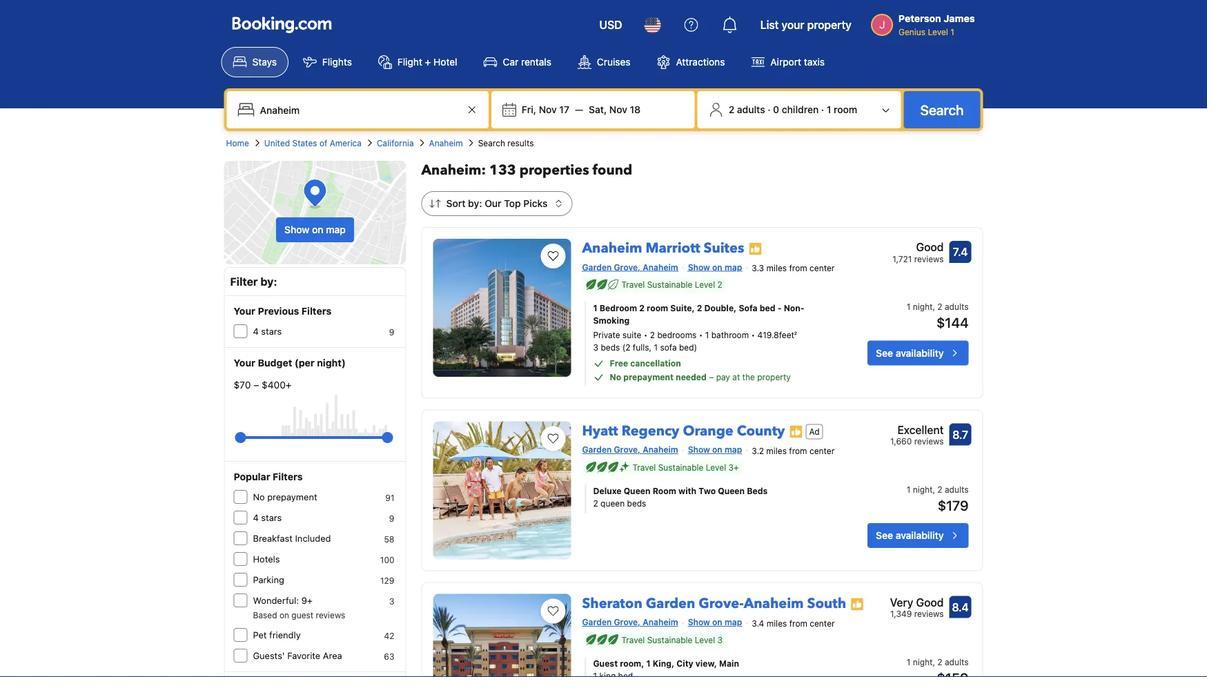 Task type: describe. For each thing, give the bounding box(es) containing it.
guest
[[593, 659, 618, 668]]

deluxe
[[593, 486, 622, 496]]

fri,
[[522, 104, 536, 115]]

show inside button
[[284, 224, 310, 235]]

airport
[[771, 56, 801, 68]]

scored 7.4 element
[[949, 241, 972, 263]]

anaheim link
[[429, 137, 463, 149]]

0 vertical spatial property
[[807, 18, 852, 31]]

scored 8.7 element
[[949, 424, 972, 446]]

grove, for hyatt
[[614, 445, 641, 455]]

list
[[760, 18, 779, 31]]

based
[[253, 610, 277, 620]]

reviews right the guest
[[316, 610, 345, 620]]

search results updated. anaheim: 133 properties found. element
[[421, 161, 983, 180]]

0 horizontal spatial 3
[[389, 596, 394, 606]]

your
[[782, 18, 805, 31]]

regency
[[622, 422, 680, 441]]

2 inside 1 night , 2 adults $179
[[938, 485, 943, 494]]

breakfast
[[253, 533, 293, 544]]

show for hyatt
[[688, 445, 710, 455]]

garden grove, anaheim for sheraton
[[582, 618, 678, 627]]

show on map for sheraton
[[688, 618, 742, 627]]

1 night , 2 adults $179
[[907, 485, 969, 513]]

0
[[773, 104, 779, 115]]

1 horizontal spatial –
[[709, 373, 714, 382]]

cancellation
[[630, 359, 681, 368]]

properties
[[520, 161, 589, 180]]

, inside nov 17 - nov 18  ,
[[1098, 102, 1100, 111]]

sustainable for garden
[[647, 635, 693, 645]]

show on map for anaheim
[[688, 262, 742, 272]]

1 inside 1 night , 2 adults $179
[[907, 485, 911, 494]]

, for 1 night , 2 adults $179
[[933, 485, 935, 494]]

1 stars from the top
[[261, 326, 282, 337]]

excellent element
[[891, 422, 944, 438]]

sheraton garden grove-anaheim south link
[[582, 589, 846, 613]]

suite,
[[671, 303, 695, 313]]

419.8feet²
[[758, 330, 797, 340]]

3.3
[[752, 263, 764, 273]]

anaheim up travel sustainable level 3 at the bottom of page
[[643, 618, 678, 627]]

- inside nov 17 - nov 18  ,
[[1171, 88, 1175, 97]]

no prepayment
[[253, 492, 317, 502]]

2 inside 1 night , 2 adults $144
[[938, 302, 943, 312]]

adults inside button
[[737, 104, 765, 115]]

1 • from the left
[[644, 330, 648, 340]]

guests'
[[253, 651, 285, 661]]

children
[[782, 104, 819, 115]]

marriott
[[646, 239, 700, 258]]

2 9 from the top
[[389, 514, 394, 523]]

1 vertical spatial filters
[[273, 471, 303, 483]]

search for search results
[[478, 138, 505, 148]]

$400+
[[262, 379, 292, 391]]

sort by: our top picks
[[446, 198, 548, 209]]

from for sheraton garden grove-anaheim south
[[789, 618, 808, 628]]

availability for anaheim marriott suites
[[896, 347, 944, 358]]

adults for 1 night , 2 adults
[[945, 657, 969, 667]]

show for anaheim
[[688, 262, 710, 272]]

free
[[610, 359, 628, 368]]

south
[[807, 594, 846, 613]]

stays link
[[221, 47, 288, 77]]

night for anaheim marriott suites
[[913, 302, 933, 312]]

grove, for anaheim
[[614, 262, 641, 272]]

$144
[[937, 314, 969, 331]]

free cancellation
[[610, 359, 681, 368]]

double,
[[705, 303, 737, 313]]

1 down 1 bedroom 2 room suite, 2 double, sofa bed - non- smoking link
[[705, 330, 709, 340]]

- inside '1 bedroom 2 room suite, 2 double, sofa bed - non- smoking'
[[778, 303, 782, 313]]

1 inside '1 bedroom 2 room suite, 2 double, sofa bed - non- smoking'
[[593, 303, 598, 313]]

see availability link for anaheim marriott suites
[[868, 341, 969, 365]]

excellent 1,660 reviews
[[891, 423, 944, 446]]

needed
[[676, 373, 707, 382]]

this property is part of our preferred partner program. it's committed to providing excellent service and good value. it'll pay us a higher commission if you make a booking. image for orange
[[789, 425, 803, 439]]

2 up the double,
[[718, 280, 723, 289]]

city
[[677, 659, 694, 668]]

$70 – $400+
[[234, 379, 292, 391]]

0 vertical spatial filters
[[302, 305, 332, 317]]

breakfast included
[[253, 533, 331, 544]]

guest
[[292, 610, 313, 620]]

8.4
[[952, 601, 969, 614]]

suite
[[623, 330, 642, 340]]

, for 1 night , 2 adults $144
[[933, 302, 935, 312]]

3.2 miles from center
[[752, 446, 835, 456]]

1 down 1,349
[[907, 657, 911, 667]]

california link
[[377, 137, 414, 149]]

main content containing anaheim: 133 properties found
[[421, 161, 988, 677]]

attractions link
[[645, 47, 737, 77]]

1 night , 2 adults $144
[[907, 302, 969, 331]]

room inside button
[[834, 104, 857, 115]]

3 inside private suite • 2 bedrooms • 1 bathroom • 419.8feet² 3 beds (2 fulls, 1 sofa bed)
[[593, 343, 598, 352]]

wonderful: 9+
[[253, 595, 313, 606]]

see availability for anaheim marriott suites
[[876, 347, 944, 358]]

guests' favorite area
[[253, 651, 342, 661]]

at
[[733, 373, 740, 382]]

results
[[508, 138, 534, 148]]

anaheim marriott suites link
[[582, 233, 744, 258]]

$70
[[234, 379, 251, 391]]

1 left sofa
[[654, 343, 658, 352]]

adults for 1 night , 2 adults $179
[[945, 485, 969, 494]]

Where are you going? field
[[254, 97, 464, 122]]

3.4
[[752, 618, 764, 628]]

miles for grove-
[[767, 618, 787, 628]]

by: for filter
[[261, 275, 277, 288]]

show on map button
[[276, 217, 354, 242]]

garden grove, anaheim for hyatt
[[582, 445, 678, 455]]

133
[[489, 161, 516, 180]]

beds inside private suite • 2 bedrooms • 1 bathroom • 419.8feet² 3 beds (2 fulls, 1 sofa bed)
[[601, 343, 620, 352]]

flight
[[398, 56, 422, 68]]

sheraton
[[582, 594, 642, 613]]

parking
[[253, 575, 284, 585]]

travel for garden
[[622, 635, 645, 645]]

anaheim: 133 properties found
[[421, 161, 632, 180]]

anaheim up 3.4
[[744, 594, 804, 613]]

miles for suites
[[767, 263, 787, 273]]

91
[[385, 493, 394, 503]]

this property is part of our preferred partner program. it's committed to providing excellent service and good value. it'll pay us a higher commission if you make a booking. image for suites
[[749, 242, 762, 256]]

availability for hyatt regency orange county
[[896, 530, 944, 541]]

travel sustainable level 2
[[622, 280, 723, 289]]

fri, nov 17 button
[[516, 97, 575, 122]]

2 inside private suite • 2 bedrooms • 1 bathroom • 419.8feet² 3 beds (2 fulls, 1 sofa bed)
[[650, 330, 655, 340]]

room inside '1 bedroom 2 room suite, 2 double, sofa bed - non- smoking'
[[647, 303, 668, 313]]

1 inside the peterson james genius level 1
[[951, 27, 954, 37]]

beds inside deluxe queen room with two queen beds 2 queen beds
[[627, 498, 646, 508]]

orange
[[683, 422, 734, 441]]

17 inside nov 17 - nov 18  ,
[[1161, 88, 1169, 97]]

private
[[593, 330, 620, 340]]

car rentals link
[[472, 47, 563, 77]]

prepayment for no prepayment
[[267, 492, 317, 502]]

no for no prepayment
[[253, 492, 265, 502]]

very good element
[[890, 594, 944, 611]]

bedroom
[[600, 303, 637, 313]]

filter by:
[[230, 275, 277, 288]]

travel for marriott
[[622, 280, 645, 289]]

level for suites
[[695, 280, 715, 289]]

center for sheraton garden grove-anaheim south
[[810, 618, 835, 628]]

from for anaheim marriott suites
[[789, 263, 807, 273]]

car rentals
[[503, 56, 551, 68]]

1 inside 2 adults · 0 children · 1 room button
[[827, 104, 831, 115]]

bathroom
[[711, 330, 749, 340]]

map for sheraton garden grove-anaheim south
[[725, 618, 742, 627]]

2 inside deluxe queen room with two queen beds 2 queen beds
[[593, 498, 598, 508]]

see availability for hyatt regency orange county
[[876, 530, 944, 541]]

2 left guests
[[1102, 102, 1107, 111]]

100
[[380, 555, 394, 565]]

garden grove, anaheim for anaheim
[[582, 262, 678, 272]]

your for your budget (per night)
[[234, 357, 255, 369]]

states
[[292, 138, 317, 148]]

travel sustainable level 3
[[622, 635, 723, 645]]

pet
[[253, 630, 267, 640]]

1 bedroom 2 room suite, 2 double, sofa bed - non- smoking
[[593, 303, 805, 325]]

0 horizontal spatial –
[[253, 379, 259, 391]]

previous
[[258, 305, 299, 317]]

anaheim marriott suites
[[582, 239, 744, 258]]

usd button
[[591, 8, 631, 41]]

bedrooms
[[657, 330, 697, 340]]

beds
[[747, 486, 768, 496]]

1,721
[[893, 254, 912, 264]]

(per
[[295, 357, 315, 369]]

1,349
[[890, 609, 912, 619]]

sustainable for regency
[[658, 462, 704, 472]]

8.7
[[953, 428, 968, 441]]

guest room, 1 king, city view, main
[[593, 659, 739, 668]]

2 right suite,
[[697, 303, 702, 313]]

center for hyatt regency orange county
[[810, 446, 835, 456]]

2 horizontal spatial 3
[[718, 635, 723, 645]]

peterson james genius level 1
[[899, 13, 975, 37]]

anaheim down regency
[[643, 445, 678, 455]]



Task type: locate. For each thing, give the bounding box(es) containing it.
beds
[[601, 343, 620, 352], [627, 498, 646, 508]]

sofa
[[739, 303, 758, 313]]

1 vertical spatial 9
[[389, 514, 394, 523]]

1 vertical spatial by:
[[261, 275, 277, 288]]

bed)
[[679, 343, 697, 352]]

58
[[384, 534, 394, 544]]

adults for 1 night , 2 adults $144
[[945, 302, 969, 312]]

2 queen from the left
[[718, 486, 745, 496]]

0 vertical spatial your
[[234, 305, 255, 317]]

1 vertical spatial from
[[789, 446, 807, 456]]

garden for anaheim
[[582, 262, 612, 272]]

2 vertical spatial center
[[810, 618, 835, 628]]

main content
[[421, 161, 988, 677]]

2 good from the top
[[916, 596, 944, 609]]

0 vertical spatial 4
[[253, 326, 259, 337]]

1 horizontal spatial 18
[[1087, 102, 1095, 111]]

by: for sort
[[468, 198, 482, 209]]

2 • from the left
[[699, 330, 703, 340]]

level up the double,
[[695, 280, 715, 289]]

america
[[330, 138, 362, 148]]

see for hyatt regency orange county
[[876, 530, 893, 541]]

rentals
[[521, 56, 551, 68]]

1 see from the top
[[876, 347, 893, 358]]

garden down the hyatt at bottom
[[582, 445, 612, 455]]

0 vertical spatial grove,
[[614, 262, 641, 272]]

2 grove, from the top
[[614, 445, 641, 455]]

0 horizontal spatial room
[[647, 303, 668, 313]]

0 horizontal spatial no
[[253, 492, 265, 502]]

63
[[384, 652, 394, 661]]

night)
[[317, 357, 346, 369]]

0 vertical spatial availability
[[896, 347, 944, 358]]

1 down james
[[951, 27, 954, 37]]

1 night from the top
[[913, 302, 933, 312]]

1 vertical spatial good
[[916, 596, 944, 609]]

2 4 stars from the top
[[253, 513, 282, 523]]

beds down private
[[601, 343, 620, 352]]

1 vertical spatial night
[[913, 485, 933, 494]]

reviews inside very good 1,349 reviews
[[914, 609, 944, 619]]

1
[[951, 27, 954, 37], [827, 104, 831, 115], [907, 302, 911, 312], [593, 303, 598, 313], [705, 330, 709, 340], [654, 343, 658, 352], [907, 485, 911, 494], [907, 657, 911, 667], [646, 659, 651, 668]]

prepayment down free cancellation
[[623, 373, 674, 382]]

0 horizontal spatial 17
[[559, 104, 569, 115]]

0 vertical spatial from
[[789, 263, 807, 273]]

2 your from the top
[[234, 357, 255, 369]]

united
[[264, 138, 290, 148]]

1 down 1,660
[[907, 485, 911, 494]]

4 stars down previous
[[253, 326, 282, 337]]

your up $70
[[234, 357, 255, 369]]

favorite
[[287, 651, 320, 661]]

sort
[[446, 198, 466, 209]]

1 vertical spatial sustainable
[[658, 462, 704, 472]]

taxis
[[804, 56, 825, 68]]

0 vertical spatial see availability
[[876, 347, 944, 358]]

1 vertical spatial room
[[647, 303, 668, 313]]

grove,
[[614, 262, 641, 272], [614, 445, 641, 455], [614, 618, 641, 627]]

2 vertical spatial from
[[789, 618, 808, 628]]

prepayment
[[623, 373, 674, 382], [267, 492, 317, 502]]

3 garden grove, anaheim from the top
[[582, 618, 678, 627]]

1 · from the left
[[768, 104, 771, 115]]

queen left room
[[624, 486, 651, 496]]

hyatt regency orange county
[[582, 422, 785, 441]]

1 queen from the left
[[624, 486, 651, 496]]

popular
[[234, 471, 270, 483]]

3 miles from the top
[[767, 618, 787, 628]]

queen
[[601, 498, 625, 508]]

no for no prepayment needed – pay at the property
[[610, 373, 621, 382]]

night for hyatt regency orange county
[[913, 485, 933, 494]]

see for anaheim marriott suites
[[876, 347, 893, 358]]

, down very good 1,349 reviews
[[933, 657, 935, 667]]

1 grove, from the top
[[614, 262, 641, 272]]

1 vertical spatial 17
[[559, 104, 569, 115]]

show on map for hyatt
[[688, 445, 742, 455]]

see availability down 1 night , 2 adults $144
[[876, 347, 944, 358]]

center right 3.3 on the top right of page
[[810, 263, 835, 273]]

grove, down the sheraton
[[614, 618, 641, 627]]

top
[[504, 198, 521, 209]]

level for grove-
[[695, 635, 715, 645]]

included
[[295, 533, 331, 544]]

booking.com image
[[232, 17, 332, 33]]

1 vertical spatial 4 stars
[[253, 513, 282, 523]]

17
[[1161, 88, 1169, 97], [559, 104, 569, 115]]

reviews
[[914, 254, 944, 264], [914, 437, 944, 446], [914, 609, 944, 619], [316, 610, 345, 620]]

your for your previous filters
[[234, 305, 255, 317]]

adults inside 1 night , 2 adults $179
[[945, 485, 969, 494]]

on for anaheim
[[712, 262, 723, 272]]

based on guest reviews
[[253, 610, 345, 620]]

3.3 miles from center
[[752, 263, 835, 273]]

1 horizontal spatial prepayment
[[623, 373, 674, 382]]

1 horizontal spatial -
[[1171, 88, 1175, 97]]

1 vertical spatial beds
[[627, 498, 646, 508]]

1 vertical spatial stars
[[261, 513, 282, 523]]

on for hyatt
[[712, 445, 723, 455]]

1 vertical spatial 4
[[253, 513, 259, 523]]

stays
[[252, 56, 277, 68]]

deluxe queen room with two queen beds 2 queen beds
[[593, 486, 768, 508]]

–
[[709, 373, 714, 382], [253, 379, 259, 391]]

garden grove, anaheim down regency
[[582, 445, 678, 455]]

0 vertical spatial 17
[[1161, 88, 1169, 97]]

flights link
[[291, 47, 364, 77]]

1 horizontal spatial room
[[834, 104, 857, 115]]

1 good from the top
[[916, 241, 944, 254]]

1 horizontal spatial queen
[[718, 486, 745, 496]]

1 vertical spatial 3
[[389, 596, 394, 606]]

miles right '3.2'
[[766, 446, 787, 456]]

sheraton garden grove-anaheim south
[[582, 594, 846, 613]]

from right '3.2'
[[789, 446, 807, 456]]

no down 'popular'
[[253, 492, 265, 502]]

no prepayment needed – pay at the property
[[610, 373, 791, 382]]

hyatt regency orange county image
[[433, 422, 571, 560]]

hyatt
[[582, 422, 618, 441]]

your down filter
[[234, 305, 255, 317]]

3.4 miles from center
[[752, 618, 835, 628]]

anaheim up anaheim: on the top of the page
[[429, 138, 463, 148]]

center
[[810, 263, 835, 273], [810, 446, 835, 456], [810, 618, 835, 628]]

adults left 0
[[737, 104, 765, 115]]

$179
[[938, 497, 969, 513]]

anaheim marriott suites image
[[433, 239, 571, 377]]

miles right 3.3 on the top right of page
[[767, 263, 787, 273]]

no
[[610, 373, 621, 382], [253, 492, 265, 502]]

of
[[320, 138, 327, 148]]

3 up 'main'
[[718, 635, 723, 645]]

2 vertical spatial 3
[[718, 635, 723, 645]]

, down excellent 1,660 reviews
[[933, 485, 935, 494]]

1 availability from the top
[[896, 347, 944, 358]]

travel up bedroom
[[622, 280, 645, 289]]

—
[[575, 104, 583, 115]]

1 garden grove, anaheim from the top
[[582, 262, 678, 272]]

on inside button
[[312, 224, 323, 235]]

property right the
[[757, 373, 791, 382]]

2 up the $179
[[938, 485, 943, 494]]

fulls,
[[633, 343, 652, 352]]

garden up bedroom
[[582, 262, 612, 272]]

garden for hyatt
[[582, 445, 612, 455]]

2 see availability link from the top
[[868, 523, 969, 548]]

1 vertical spatial see availability link
[[868, 523, 969, 548]]

level inside the peterson james genius level 1
[[928, 27, 948, 37]]

2 vertical spatial sustainable
[[647, 635, 693, 645]]

flight + hotel link
[[367, 47, 469, 77]]

1 vertical spatial your
[[234, 357, 255, 369]]

1 inside 1 night , 2 adults $144
[[907, 302, 911, 312]]

0 vertical spatial by:
[[468, 198, 482, 209]]

1 9 from the top
[[389, 327, 394, 337]]

night down excellent 1,660 reviews
[[913, 485, 933, 494]]

see
[[876, 347, 893, 358], [876, 530, 893, 541]]

0 vertical spatial no
[[610, 373, 621, 382]]

wonderful:
[[253, 595, 299, 606]]

3 grove, from the top
[[614, 618, 641, 627]]

map for anaheim marriott suites
[[725, 262, 742, 272]]

1 vertical spatial grove,
[[614, 445, 641, 455]]

1 horizontal spatial property
[[807, 18, 852, 31]]

grove, down regency
[[614, 445, 641, 455]]

this property is part of our preferred partner program. it's committed to providing excellent service and good value. it'll pay us a higher commission if you make a booking. image for sheraton garden grove-anaheim south
[[851, 597, 864, 611]]

two
[[699, 486, 716, 496]]

3 from from the top
[[789, 618, 808, 628]]

availability down 1 night , 2 adults $144
[[896, 347, 944, 358]]

filters up no prepayment
[[273, 471, 303, 483]]

0 horizontal spatial by:
[[261, 275, 277, 288]]

search for search
[[921, 101, 964, 118]]

2 left queen
[[593, 498, 598, 508]]

0 vertical spatial travel
[[622, 280, 645, 289]]

garden for sheraton
[[582, 618, 612, 627]]

property right your
[[807, 18, 852, 31]]

2 stars from the top
[[261, 513, 282, 523]]

3
[[593, 343, 598, 352], [389, 596, 394, 606], [718, 635, 723, 645]]

sustainable up suite,
[[647, 280, 693, 289]]

0 vertical spatial beds
[[601, 343, 620, 352]]

garden up travel sustainable level 3 at the bottom of page
[[646, 594, 695, 613]]

beds right queen
[[627, 498, 646, 508]]

0 vertical spatial miles
[[767, 263, 787, 273]]

3+
[[729, 462, 739, 472]]

search
[[921, 101, 964, 118], [478, 138, 505, 148]]

good inside very good 1,349 reviews
[[916, 596, 944, 609]]

2 garden grove, anaheim from the top
[[582, 445, 678, 455]]

4 down previous
[[253, 326, 259, 337]]

0 vertical spatial 4 stars
[[253, 326, 282, 337]]

center for anaheim marriott suites
[[810, 263, 835, 273]]

1 4 from the top
[[253, 326, 259, 337]]

scored 8.4 element
[[949, 596, 972, 618]]

2 guests
[[1102, 102, 1133, 111]]

0 vertical spatial 9
[[389, 327, 394, 337]]

travel up room,
[[622, 635, 645, 645]]

,
[[1098, 102, 1100, 111], [933, 302, 935, 312], [933, 485, 935, 494], [933, 657, 935, 667]]

level for orange
[[706, 462, 726, 472]]

1 vertical spatial center
[[810, 446, 835, 456]]

your account menu peterson james genius level 1 element
[[871, 6, 981, 38]]

, inside 1 night , 2 adults $179
[[933, 485, 935, 494]]

garden grove, anaheim down the sheraton
[[582, 618, 678, 627]]

2 vertical spatial travel
[[622, 635, 645, 645]]

2 see from the top
[[876, 530, 893, 541]]

filters right previous
[[302, 305, 332, 317]]

king,
[[653, 659, 675, 668]]

suites
[[704, 239, 744, 258]]

0 horizontal spatial ·
[[768, 104, 771, 115]]

this property is part of our preferred partner program. it's committed to providing excellent service and good value. it'll pay us a higher commission if you make a booking. image for hyatt regency orange county
[[789, 425, 803, 439]]

from for hyatt regency orange county
[[789, 446, 807, 456]]

adults up the $179
[[945, 485, 969, 494]]

garden grove, anaheim down anaheim marriott suites
[[582, 262, 678, 272]]

our
[[485, 198, 502, 209]]

united states of america
[[264, 138, 362, 148]]

0 horizontal spatial search
[[478, 138, 505, 148]]

2 inside button
[[729, 104, 735, 115]]

1 vertical spatial prepayment
[[267, 492, 317, 502]]

miles right 3.4
[[767, 618, 787, 628]]

prepayment for no prepayment needed – pay at the property
[[623, 373, 674, 382]]

0 vertical spatial room
[[834, 104, 857, 115]]

anaheim:
[[421, 161, 486, 180]]

0 horizontal spatial queen
[[624, 486, 651, 496]]

james
[[944, 13, 975, 24]]

1 miles from the top
[[767, 263, 787, 273]]

1 horizontal spatial search
[[921, 101, 964, 118]]

2 vertical spatial garden grove, anaheim
[[582, 618, 678, 627]]

from up the 'non-'
[[789, 263, 807, 273]]

this property is part of our preferred partner program. it's committed to providing excellent service and good value. it'll pay us a higher commission if you make a booking. image
[[789, 425, 803, 439], [851, 597, 864, 611], [851, 597, 864, 611]]

2 vertical spatial grove,
[[614, 618, 641, 627]]

adults down "8.4" at the right
[[945, 657, 969, 667]]

see availability link for hyatt regency orange county
[[868, 523, 969, 548]]

0 horizontal spatial 18
[[630, 104, 641, 115]]

night down good 1,721 reviews
[[913, 302, 933, 312]]

car
[[503, 56, 519, 68]]

stars down previous
[[261, 326, 282, 337]]

1 from from the top
[[789, 263, 807, 273]]

0 vertical spatial 3
[[593, 343, 598, 352]]

deluxe queen room with two queen beds link
[[593, 485, 827, 497]]

– right $70
[[253, 379, 259, 391]]

excellent
[[898, 423, 944, 436]]

smoking
[[593, 316, 630, 325]]

1 vertical spatial availability
[[896, 530, 944, 541]]

2 right bedroom
[[639, 303, 645, 313]]

reviews inside good 1,721 reviews
[[914, 254, 944, 264]]

0 vertical spatial prepayment
[[623, 373, 674, 382]]

2 miles from the top
[[766, 446, 787, 456]]

· left 0
[[768, 104, 771, 115]]

18 right sat,
[[630, 104, 641, 115]]

very good 1,349 reviews
[[890, 596, 944, 619]]

0 vertical spatial see
[[876, 347, 893, 358]]

1 vertical spatial travel
[[633, 462, 656, 472]]

1 vertical spatial property
[[757, 373, 791, 382]]

1 vertical spatial miles
[[766, 446, 787, 456]]

3 down private
[[593, 343, 598, 352]]

see availability link down 1 night , 2 adults $144
[[868, 341, 969, 365]]

2 4 from the top
[[253, 513, 259, 523]]

, for 1 night , 2 adults
[[933, 657, 935, 667]]

show on map inside button
[[284, 224, 346, 235]]

1 see availability link from the top
[[868, 341, 969, 365]]

2 horizontal spatial •
[[751, 330, 755, 340]]

1 vertical spatial search
[[478, 138, 505, 148]]

1 horizontal spatial no
[[610, 373, 621, 382]]

level left 3+
[[706, 462, 726, 472]]

reviews right 1,349
[[914, 609, 944, 619]]

non-
[[784, 303, 805, 313]]

stars up breakfast
[[261, 513, 282, 523]]

center down south
[[810, 618, 835, 628]]

2 from from the top
[[789, 446, 807, 456]]

1 bedroom 2 room suite, 2 double, sofa bed - non- smoking link
[[593, 302, 827, 327]]

night inside 1 night , 2 adults $144
[[913, 302, 933, 312]]

2 left 0
[[729, 104, 735, 115]]

0 vertical spatial good
[[916, 241, 944, 254]]

0 vertical spatial search
[[921, 101, 964, 118]]

map inside button
[[326, 224, 346, 235]]

anaheim
[[429, 138, 463, 148], [582, 239, 642, 258], [643, 262, 678, 272], [643, 445, 678, 455], [744, 594, 804, 613], [643, 618, 678, 627]]

0 horizontal spatial prepayment
[[267, 492, 317, 502]]

the
[[742, 373, 755, 382]]

4 up breakfast
[[253, 513, 259, 523]]

pet friendly
[[253, 630, 301, 640]]

anaheim down anaheim marriott suites
[[643, 262, 678, 272]]

, left 2 guests on the top of page
[[1098, 102, 1100, 111]]

see availability down 1 night , 2 adults $179
[[876, 530, 944, 541]]

1 right children
[[827, 104, 831, 115]]

sheraton garden grove-anaheim south image
[[433, 594, 571, 677]]

1 horizontal spatial •
[[699, 330, 703, 340]]

1 4 stars from the top
[[253, 326, 282, 337]]

good left 7.4
[[916, 241, 944, 254]]

7.4
[[953, 245, 968, 259]]

3 down 129
[[389, 596, 394, 606]]

search results
[[478, 138, 534, 148]]

2 vertical spatial miles
[[767, 618, 787, 628]]

• down '1 bedroom 2 room suite, 2 double, sofa bed - non- smoking'
[[699, 330, 703, 340]]

2 see availability from the top
[[876, 530, 944, 541]]

2 up $144
[[938, 302, 943, 312]]

grove, for sheraton
[[614, 618, 641, 627]]

list your property
[[760, 18, 852, 31]]

reviews right "1,721"
[[914, 254, 944, 264]]

adults inside 1 night , 2 adults $144
[[945, 302, 969, 312]]

this property is part of our preferred partner program. it's committed to providing excellent service and good value. it'll pay us a higher commission if you make a booking. image
[[749, 242, 762, 256], [749, 242, 762, 256], [789, 425, 803, 439]]

reviews down excellent
[[914, 437, 944, 446]]

level up view, at bottom right
[[695, 635, 715, 645]]

show for sheraton
[[688, 618, 710, 627]]

1 up smoking
[[593, 303, 598, 313]]

1 horizontal spatial ·
[[821, 104, 824, 115]]

• up fulls,
[[644, 330, 648, 340]]

2 night from the top
[[913, 485, 933, 494]]

good element
[[893, 239, 944, 255]]

1 vertical spatial see availability
[[876, 530, 944, 541]]

night inside 1 night , 2 adults $179
[[913, 485, 933, 494]]

by: right filter
[[261, 275, 277, 288]]

18
[[1087, 102, 1095, 111], [630, 104, 641, 115]]

group
[[241, 427, 388, 449]]

1 horizontal spatial by:
[[468, 198, 482, 209]]

0 vertical spatial center
[[810, 263, 835, 273]]

0 vertical spatial -
[[1171, 88, 1175, 97]]

by: left our
[[468, 198, 482, 209]]

1 down "1,721"
[[907, 302, 911, 312]]

, inside 1 night , 2 adults $144
[[933, 302, 935, 312]]

· right children
[[821, 104, 824, 115]]

1 vertical spatial garden grove, anaheim
[[582, 445, 678, 455]]

no down free
[[610, 373, 621, 382]]

0 vertical spatial sustainable
[[647, 280, 693, 289]]

0 horizontal spatial •
[[644, 330, 648, 340]]

2 · from the left
[[821, 104, 824, 115]]

• right bathroom at right
[[751, 330, 755, 340]]

from down south
[[789, 618, 808, 628]]

anaheim up bedroom
[[582, 239, 642, 258]]

1 vertical spatial see
[[876, 530, 893, 541]]

1 inside guest room, 1 king, city view, main link
[[646, 659, 651, 668]]

on for sheraton
[[712, 618, 723, 627]]

good inside good 1,721 reviews
[[916, 241, 944, 254]]

availability down 1 night , 2 adults $179
[[896, 530, 944, 541]]

guest room, 1 king, city view, main link
[[593, 657, 827, 670]]

garden down the sheraton
[[582, 618, 612, 627]]

2 adults · 0 children · 1 room
[[729, 104, 857, 115]]

bed
[[760, 303, 776, 313]]

0 vertical spatial stars
[[261, 326, 282, 337]]

4 stars up breakfast
[[253, 513, 282, 523]]

0 horizontal spatial beds
[[601, 343, 620, 352]]

2 up fulls,
[[650, 330, 655, 340]]

prepayment down popular filters
[[267, 492, 317, 502]]

0 vertical spatial night
[[913, 302, 933, 312]]

1 vertical spatial -
[[778, 303, 782, 313]]

-
[[1171, 88, 1175, 97], [778, 303, 782, 313]]

1 horizontal spatial 3
[[593, 343, 598, 352]]

1 vertical spatial no
[[253, 492, 265, 502]]

0 vertical spatial see availability link
[[868, 341, 969, 365]]

0 horizontal spatial -
[[778, 303, 782, 313]]

anaheim inside "link"
[[582, 239, 642, 258]]

queen
[[624, 486, 651, 496], [718, 486, 745, 496]]

adults
[[737, 104, 765, 115], [945, 302, 969, 312], [945, 485, 969, 494], [945, 657, 969, 667]]

search inside button
[[921, 101, 964, 118]]

airport taxis
[[771, 56, 825, 68]]

3 night from the top
[[913, 657, 933, 667]]

4 stars
[[253, 326, 282, 337], [253, 513, 282, 523]]

queen down 3+
[[718, 486, 745, 496]]

1 horizontal spatial beds
[[627, 498, 646, 508]]

2 availability from the top
[[896, 530, 944, 541]]

1 your from the top
[[234, 305, 255, 317]]

see availability link down 1 night , 2 adults $179
[[868, 523, 969, 548]]

18 left 2 guests on the top of page
[[1087, 102, 1095, 111]]

your previous filters
[[234, 305, 332, 317]]

1 left the king,
[[646, 659, 651, 668]]

0 vertical spatial garden grove, anaheim
[[582, 262, 678, 272]]

travel for regency
[[633, 462, 656, 472]]

level down peterson
[[928, 27, 948, 37]]

1 see availability from the top
[[876, 347, 944, 358]]

ad
[[809, 427, 820, 436]]

reviews inside excellent 1,660 reviews
[[914, 437, 944, 446]]

miles
[[767, 263, 787, 273], [766, 446, 787, 456], [767, 618, 787, 628]]

1 horizontal spatial 17
[[1161, 88, 1169, 97]]

map for hyatt regency orange county
[[725, 445, 742, 455]]

0 horizontal spatial property
[[757, 373, 791, 382]]

2 down very good 1,349 reviews
[[938, 657, 943, 667]]

room right children
[[834, 104, 857, 115]]

2 vertical spatial night
[[913, 657, 933, 667]]

miles for orange
[[766, 446, 787, 456]]

usd
[[599, 18, 622, 31]]

3 • from the left
[[751, 330, 755, 340]]

sustainable for marriott
[[647, 280, 693, 289]]

18 inside nov 17 - nov 18  ,
[[1087, 102, 1095, 111]]



Task type: vqa. For each thing, say whether or not it's contained in the screenshot.
/
no



